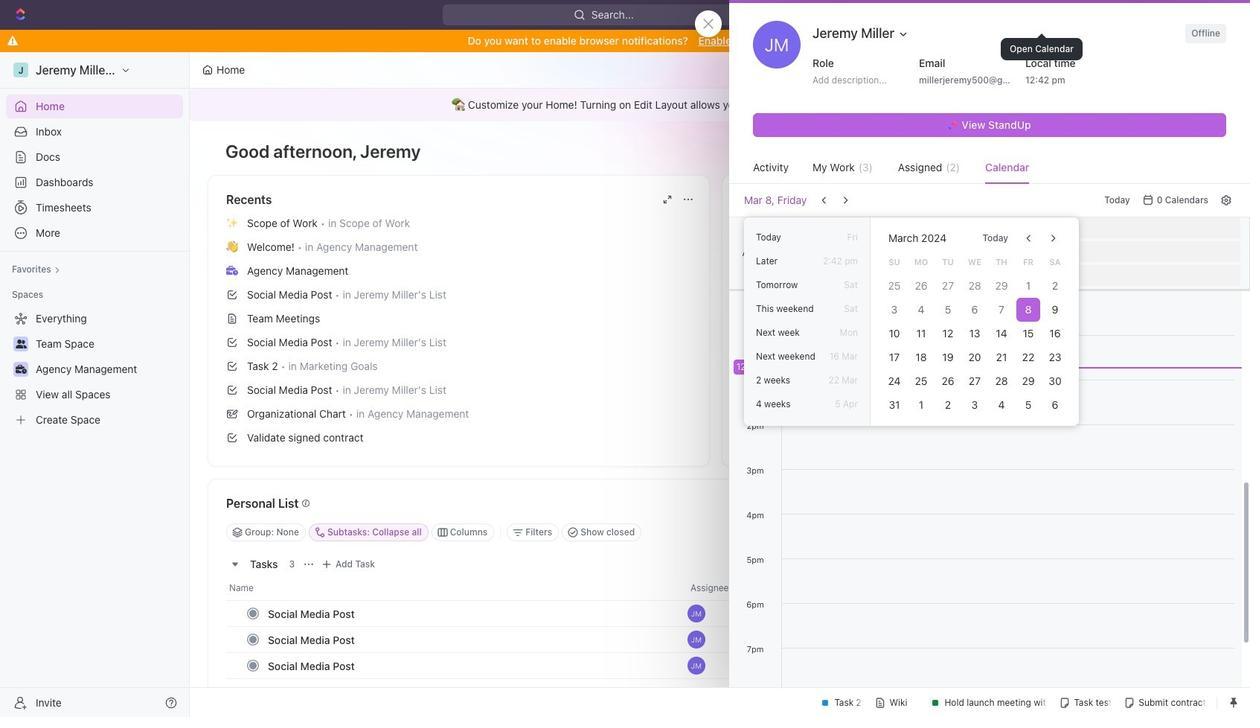 Task type: locate. For each thing, give the bounding box(es) containing it.
tree inside 'sidebar' navigation
[[6, 307, 183, 432]]

business time image
[[226, 266, 238, 275]]

alert
[[190, 89, 1243, 121]]

tree
[[6, 307, 183, 432]]



Task type: vqa. For each thing, say whether or not it's contained in the screenshot.
the middle Google
no



Task type: describe. For each thing, give the bounding box(es) containing it.
sidebar navigation
[[0, 52, 190, 717]]



